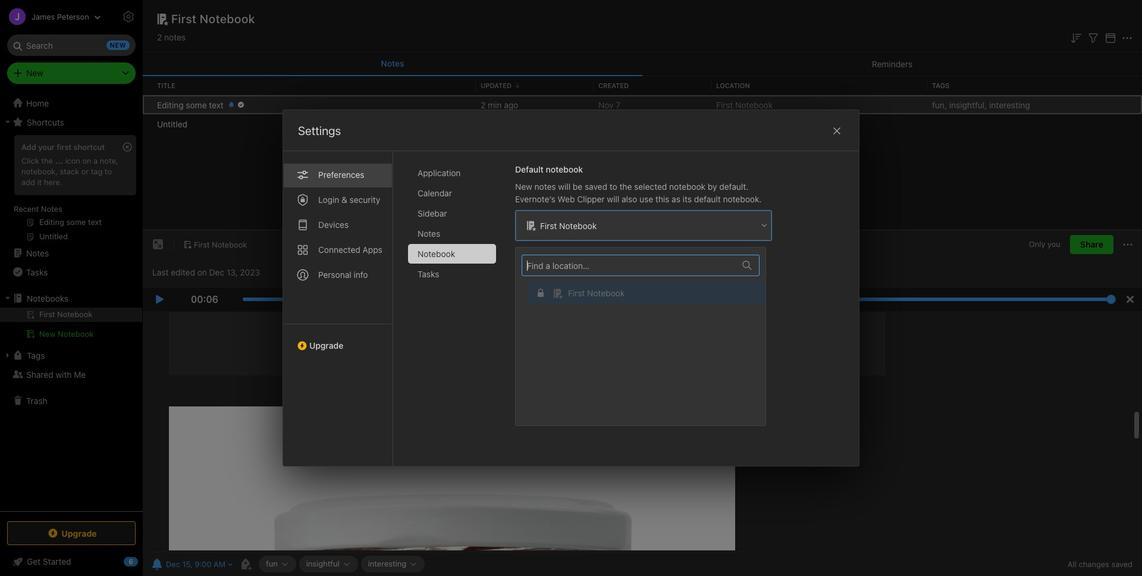 Task type: vqa. For each thing, say whether or not it's contained in the screenshot.
AGO
yes



Task type: describe. For each thing, give the bounding box(es) containing it.
editing
[[157, 100, 184, 110]]

text
[[209, 100, 224, 110]]

tasks tab
[[408, 264, 496, 284]]

notes inside the notes "link"
[[26, 248, 49, 258]]

tree containing home
[[0, 93, 143, 511]]

fun
[[266, 559, 278, 569]]

first notebook up 2 notes
[[171, 12, 255, 26]]

untitled button
[[143, 114, 1143, 133]]

1 horizontal spatial upgrade button
[[283, 324, 393, 355]]

shortcut
[[74, 142, 105, 152]]

updated
[[481, 81, 512, 89]]

to inside new notes will be saved to the selected notebook by default. evernote's web clipper will also use this as its default notebook.
[[610, 182, 618, 192]]

add
[[21, 142, 36, 152]]

00:06
[[191, 294, 218, 305]]

personal info
[[318, 270, 368, 280]]

some
[[186, 100, 207, 110]]

settings tooltip
[[132, 5, 190, 28]]

location
[[717, 81, 750, 89]]

first notebook inside field
[[540, 221, 597, 231]]

connected apps
[[318, 245, 383, 255]]

note window element
[[143, 230, 1143, 576]]

add your first shortcut
[[21, 142, 105, 152]]

tab list containing application
[[408, 163, 506, 466]]

only
[[1030, 240, 1046, 249]]

2 notes
[[157, 32, 186, 42]]

the inside new notes will be saved to the selected notebook by default. evernote's web clipper will also use this as its default notebook.
[[620, 182, 632, 192]]

the inside tree
[[41, 156, 53, 165]]

interesting inside button
[[368, 559, 407, 569]]

notebook,
[[21, 167, 58, 176]]

sidebar
[[418, 208, 447, 218]]

new for new notes will be saved to the selected notebook by default. evernote's web clipper will also use this as its default notebook.
[[515, 182, 533, 192]]

first up 2 notes
[[171, 12, 197, 26]]

to inside icon on a note, notebook, stack or tag to add it here.
[[105, 167, 112, 176]]

fun,
[[933, 100, 948, 110]]

tasks inside tab
[[418, 269, 440, 279]]

trash link
[[0, 391, 142, 410]]

trash
[[26, 396, 47, 406]]

1 vertical spatial will
[[607, 194, 620, 204]]

note,
[[100, 156, 118, 165]]

row group containing editing some text
[[143, 95, 1143, 133]]

default
[[695, 194, 721, 204]]

fun button
[[259, 556, 296, 573]]

your
[[38, 142, 55, 152]]

selected
[[635, 182, 667, 192]]

new notebook
[[39, 329, 94, 339]]

share button
[[1071, 235, 1114, 254]]

13,
[[227, 267, 238, 277]]

fun, insightful, interesting
[[933, 100, 1031, 110]]

preferences
[[318, 170, 365, 180]]

default notebook
[[515, 164, 583, 174]]

&
[[342, 195, 348, 205]]

devices
[[318, 220, 349, 230]]

new notebook button
[[0, 327, 142, 341]]

calendar
[[418, 188, 452, 198]]

web
[[558, 194, 575, 204]]

first notebook inside the note window element
[[194, 240, 247, 249]]

insightful
[[306, 559, 340, 569]]

Default notebook field
[[515, 210, 773, 241]]

last
[[152, 267, 169, 277]]

insightful button
[[299, 556, 358, 573]]

also
[[622, 194, 638, 204]]

1 horizontal spatial first notebook button
[[516, 255, 772, 418]]

evernote's
[[515, 194, 556, 204]]

notebook inside new notes will be saved to the selected notebook by default. evernote's web clipper will also use this as its default notebook.
[[670, 182, 706, 192]]

as
[[672, 194, 681, 204]]

first inside field
[[540, 221, 557, 231]]

0 vertical spatial will
[[559, 182, 571, 192]]

dec
[[209, 267, 225, 277]]

sidebar tab
[[408, 204, 496, 223]]

changes
[[1080, 560, 1110, 569]]

reminders button
[[643, 52, 1143, 76]]

last edited on dec 13, 2023
[[152, 267, 260, 277]]

new notebook group
[[0, 308, 142, 346]]

1 vertical spatial upgrade
[[61, 528, 97, 538]]

add tag image
[[239, 557, 253, 571]]

tab list containing notes
[[143, 52, 1143, 76]]

interesting button
[[361, 556, 425, 573]]

shared
[[26, 369, 53, 379]]

add
[[21, 177, 35, 187]]

Find a location field
[[522, 255, 772, 418]]

min
[[488, 100, 502, 110]]

click the ...
[[21, 156, 63, 165]]

click
[[21, 156, 39, 165]]

notebook inside cell
[[588, 288, 625, 298]]

notes inside notes tab
[[418, 229, 441, 239]]

1 vertical spatial settings
[[298, 124, 341, 138]]

2023
[[240, 267, 260, 277]]

settings image
[[121, 10, 136, 24]]

ago
[[504, 100, 519, 110]]

login
[[318, 195, 339, 205]]

notebook inside tab
[[418, 249, 455, 259]]

insightful,
[[950, 100, 988, 110]]

on inside icon on a note, notebook, stack or tag to add it here.
[[82, 156, 91, 165]]

notebook.
[[723, 194, 762, 204]]

recent
[[14, 204, 39, 214]]

connected
[[318, 245, 361, 255]]

login & security
[[318, 195, 381, 205]]

apps
[[363, 245, 383, 255]]

shared with me link
[[0, 365, 142, 384]]

clipper
[[578, 194, 605, 204]]



Task type: locate. For each thing, give the bounding box(es) containing it.
0 vertical spatial the
[[41, 156, 53, 165]]

recent notes
[[14, 204, 62, 214]]

Find a location… text field
[[523, 256, 736, 275]]

1 horizontal spatial saved
[[1112, 560, 1133, 569]]

tags
[[933, 81, 950, 89], [27, 350, 45, 360]]

home link
[[0, 93, 143, 113]]

to right be in the right of the page
[[610, 182, 618, 192]]

0 horizontal spatial will
[[559, 182, 571, 192]]

to down note,
[[105, 167, 112, 176]]

this
[[656, 194, 670, 204]]

1 vertical spatial the
[[620, 182, 632, 192]]

first notebook
[[171, 12, 255, 26], [717, 100, 773, 110], [540, 221, 597, 231], [194, 240, 247, 249], [568, 288, 625, 298]]

will up web
[[559, 182, 571, 192]]

notes for new
[[535, 182, 556, 192]]

1 vertical spatial on
[[197, 267, 207, 277]]

you
[[1048, 240, 1061, 249]]

a
[[94, 156, 98, 165]]

1 vertical spatial to
[[610, 182, 618, 192]]

new inside button
[[39, 329, 56, 339]]

saved right changes
[[1112, 560, 1133, 569]]

first inside "row group"
[[717, 100, 734, 110]]

all
[[1068, 560, 1077, 569]]

interesting
[[990, 100, 1031, 110], [368, 559, 407, 569]]

the up also
[[620, 182, 632, 192]]

2 inside "row group"
[[481, 100, 486, 110]]

new up home
[[26, 68, 43, 78]]

2 down the settings tooltip
[[157, 32, 162, 42]]

untitled
[[157, 119, 188, 129]]

0 vertical spatial upgrade
[[310, 340, 344, 351]]

saved inside the note window element
[[1112, 560, 1133, 569]]

notebook up its
[[670, 182, 706, 192]]

new inside popup button
[[26, 68, 43, 78]]

7
[[616, 100, 621, 110]]

application tab
[[408, 163, 496, 183]]

1 vertical spatial notebook
[[670, 182, 706, 192]]

notes up evernote's
[[535, 182, 556, 192]]

0 horizontal spatial settings
[[150, 11, 181, 21]]

2 for 2 min ago
[[481, 100, 486, 110]]

1 horizontal spatial tags
[[933, 81, 950, 89]]

1 horizontal spatial 2
[[481, 100, 486, 110]]

will left also
[[607, 194, 620, 204]]

0 horizontal spatial upgrade button
[[7, 521, 136, 545]]

first notebook down find a location… text field
[[568, 288, 625, 298]]

1 vertical spatial interesting
[[368, 559, 407, 569]]

title
[[157, 81, 175, 89]]

notebook
[[546, 164, 583, 174], [670, 182, 706, 192]]

be
[[573, 182, 583, 192]]

tasks button
[[0, 263, 142, 282]]

settings up preferences
[[298, 124, 341, 138]]

1 horizontal spatial upgrade
[[310, 340, 344, 351]]

group inside tree
[[0, 132, 142, 248]]

0 horizontal spatial tasks
[[26, 267, 48, 277]]

new for new
[[26, 68, 43, 78]]

edited
[[171, 267, 195, 277]]

it
[[37, 177, 42, 187]]

1 horizontal spatial the
[[620, 182, 632, 192]]

1 vertical spatial first notebook button
[[516, 255, 772, 418]]

0 horizontal spatial 2
[[157, 32, 162, 42]]

2 left "min"
[[481, 100, 486, 110]]

its
[[683, 194, 692, 204]]

first notebook row
[[522, 281, 772, 305]]

tab list
[[143, 52, 1143, 76], [283, 151, 393, 466], [408, 163, 506, 466]]

0 vertical spatial first notebook button
[[179, 236, 251, 253]]

first down location
[[717, 100, 734, 110]]

on left a
[[82, 156, 91, 165]]

security
[[350, 195, 381, 205]]

new
[[26, 68, 43, 78], [515, 182, 533, 192], [39, 329, 56, 339]]

0 horizontal spatial the
[[41, 156, 53, 165]]

1 horizontal spatial settings
[[298, 124, 341, 138]]

calendar tab
[[408, 183, 496, 203]]

tree
[[0, 93, 143, 511]]

0 vertical spatial tags
[[933, 81, 950, 89]]

default.
[[720, 182, 749, 192]]

notes
[[381, 58, 405, 68], [41, 204, 62, 214], [418, 229, 441, 239], [26, 248, 49, 258]]

0 horizontal spatial notebook
[[546, 164, 583, 174]]

0 horizontal spatial saved
[[585, 182, 608, 192]]

first inside the note window element
[[194, 240, 210, 249]]

saved up clipper
[[585, 182, 608, 192]]

first up last edited on dec 13, 2023
[[194, 240, 210, 249]]

first down evernote's
[[540, 221, 557, 231]]

0 horizontal spatial notes
[[164, 32, 186, 42]]

share
[[1081, 239, 1104, 250]]

tags inside button
[[27, 350, 45, 360]]

first notebook inside cell
[[568, 288, 625, 298]]

icon
[[65, 156, 80, 165]]

nov
[[599, 100, 614, 110]]

editing some text
[[157, 100, 224, 110]]

tasks inside button
[[26, 267, 48, 277]]

0 horizontal spatial to
[[105, 167, 112, 176]]

0 horizontal spatial on
[[82, 156, 91, 165]]

first down find a location… text field
[[568, 288, 585, 298]]

1 horizontal spatial on
[[197, 267, 207, 277]]

expand note image
[[151, 238, 165, 252]]

expand tags image
[[3, 351, 13, 360]]

1 horizontal spatial to
[[610, 182, 618, 192]]

0 vertical spatial to
[[105, 167, 112, 176]]

first notebook cell
[[528, 281, 772, 305]]

0 vertical spatial interesting
[[990, 100, 1031, 110]]

shared with me
[[26, 369, 86, 379]]

0 horizontal spatial tags
[[27, 350, 45, 360]]

0 vertical spatial notes
[[164, 32, 186, 42]]

first notebook down location
[[717, 100, 773, 110]]

nov 7
[[599, 100, 621, 110]]

tags button
[[0, 346, 142, 365]]

1 horizontal spatial notes
[[535, 182, 556, 192]]

notebook inside button
[[58, 329, 94, 339]]

first notebook button
[[179, 236, 251, 253], [516, 255, 772, 418]]

1 horizontal spatial notebook
[[670, 182, 706, 192]]

first
[[57, 142, 72, 152]]

here.
[[44, 177, 62, 187]]

info
[[354, 270, 368, 280]]

upgrade button
[[283, 324, 393, 355], [7, 521, 136, 545]]

1 vertical spatial tags
[[27, 350, 45, 360]]

new notes will be saved to the selected notebook by default. evernote's web clipper will also use this as its default notebook.
[[515, 182, 762, 204]]

notes down the settings tooltip
[[164, 32, 186, 42]]

new for new notebook
[[39, 329, 56, 339]]

close image
[[830, 124, 845, 138]]

expand notebooks image
[[3, 293, 13, 303]]

0 vertical spatial notebook
[[546, 164, 583, 174]]

tags up shared
[[27, 350, 45, 360]]

the
[[41, 156, 53, 165], [620, 182, 632, 192]]

notebook inside the note window element
[[212, 240, 247, 249]]

0 vertical spatial saved
[[585, 182, 608, 192]]

0 horizontal spatial upgrade
[[61, 528, 97, 538]]

first notebook down web
[[540, 221, 597, 231]]

1 horizontal spatial will
[[607, 194, 620, 204]]

0 vertical spatial new
[[26, 68, 43, 78]]

tasks down notebook tab
[[418, 269, 440, 279]]

all changes saved
[[1068, 560, 1133, 569]]

cell
[[0, 308, 142, 322]]

notebook inside field
[[560, 221, 597, 231]]

tab list containing preferences
[[283, 151, 393, 466]]

tasks up the notebooks
[[26, 267, 48, 277]]

new button
[[7, 63, 136, 84]]

first notebook up 'dec'
[[194, 240, 247, 249]]

row group
[[143, 95, 1143, 133]]

group
[[0, 132, 142, 248]]

notebook
[[200, 12, 255, 26], [736, 100, 773, 110], [560, 221, 597, 231], [212, 240, 247, 249], [418, 249, 455, 259], [588, 288, 625, 298], [58, 329, 94, 339]]

tasks
[[26, 267, 48, 277], [418, 269, 440, 279]]

new inside new notes will be saved to the selected notebook by default. evernote's web clipper will also use this as its default notebook.
[[515, 182, 533, 192]]

0 vertical spatial upgrade button
[[283, 324, 393, 355]]

1 horizontal spatial interesting
[[990, 100, 1031, 110]]

only you
[[1030, 240, 1061, 249]]

shortcuts
[[27, 117, 64, 127]]

shortcuts button
[[0, 113, 142, 132]]

notebooks
[[27, 293, 69, 303]]

on left 'dec'
[[197, 267, 207, 277]]

2 vertical spatial new
[[39, 329, 56, 339]]

1 vertical spatial saved
[[1112, 560, 1133, 569]]

created
[[599, 81, 629, 89]]

home
[[26, 98, 49, 108]]

0 vertical spatial 2
[[157, 32, 162, 42]]

notes tab
[[408, 224, 496, 243]]

2 min ago
[[481, 100, 519, 110]]

None search field
[[15, 35, 127, 56]]

personal
[[318, 270, 352, 280]]

1 vertical spatial new
[[515, 182, 533, 192]]

me
[[74, 369, 86, 379]]

2 for 2 notes
[[157, 32, 162, 42]]

first inside cell
[[568, 288, 585, 298]]

1 horizontal spatial tasks
[[418, 269, 440, 279]]

tags up fun,
[[933, 81, 950, 89]]

saved
[[585, 182, 608, 192], [1112, 560, 1133, 569]]

first
[[171, 12, 197, 26], [717, 100, 734, 110], [540, 221, 557, 231], [194, 240, 210, 249], [568, 288, 585, 298]]

notes
[[164, 32, 186, 42], [535, 182, 556, 192]]

settings inside tooltip
[[150, 11, 181, 21]]

notebook up be in the right of the page
[[546, 164, 583, 174]]

notes inside new notes will be saved to the selected notebook by default. evernote's web clipper will also use this as its default notebook.
[[535, 182, 556, 192]]

notebooks link
[[0, 289, 142, 308]]

reminders
[[872, 59, 913, 69]]

default
[[515, 164, 544, 174]]

notes link
[[0, 243, 142, 263]]

interesting right 'insightful,'
[[990, 100, 1031, 110]]

new up tags button
[[39, 329, 56, 339]]

Search text field
[[15, 35, 127, 56]]

1 vertical spatial notes
[[535, 182, 556, 192]]

on inside the note window element
[[197, 267, 207, 277]]

notebook tab
[[408, 244, 496, 264]]

interesting right insightful button
[[368, 559, 407, 569]]

...
[[55, 156, 63, 165]]

0 horizontal spatial interesting
[[368, 559, 407, 569]]

group containing add your first shortcut
[[0, 132, 142, 248]]

the left ...
[[41, 156, 53, 165]]

or
[[81, 167, 89, 176]]

new up evernote's
[[515, 182, 533, 192]]

notes inside notes button
[[381, 58, 405, 68]]

stack
[[60, 167, 79, 176]]

first notebook button inside the note window element
[[179, 236, 251, 253]]

upgrade
[[310, 340, 344, 351], [61, 528, 97, 538]]

0 vertical spatial on
[[82, 156, 91, 165]]

by
[[708, 182, 718, 192]]

1 vertical spatial 2
[[481, 100, 486, 110]]

notes for 2
[[164, 32, 186, 42]]

with
[[56, 369, 72, 379]]

saved inside new notes will be saved to the selected notebook by default. evernote's web clipper will also use this as its default notebook.
[[585, 182, 608, 192]]

0 vertical spatial settings
[[150, 11, 181, 21]]

will
[[559, 182, 571, 192], [607, 194, 620, 204]]

notes button
[[143, 52, 643, 76]]

tag
[[91, 167, 103, 176]]

settings up 2 notes
[[150, 11, 181, 21]]

1 vertical spatial upgrade button
[[7, 521, 136, 545]]

icon on a note, notebook, stack or tag to add it here.
[[21, 156, 118, 187]]

Note Editor text field
[[143, 311, 1143, 552]]

0 horizontal spatial first notebook button
[[179, 236, 251, 253]]



